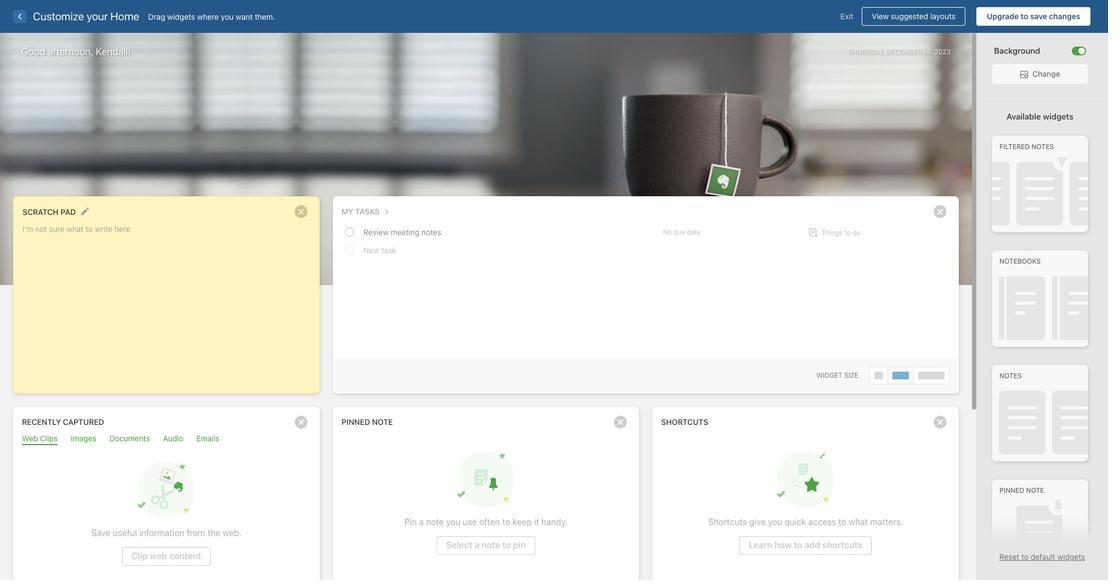 Task type: vqa. For each thing, say whether or not it's contained in the screenshot.
'save'
yes



Task type: locate. For each thing, give the bounding box(es) containing it.
0 vertical spatial widgets
[[167, 12, 195, 21]]

edit widget title image
[[81, 208, 89, 216]]

pinned
[[1000, 487, 1025, 495]]

widgets right available on the right of page
[[1044, 112, 1074, 121]]

widget size small image
[[875, 372, 884, 380]]

suggested
[[892, 12, 929, 21]]

0 horizontal spatial remove image
[[290, 201, 312, 223]]

widgets for available
[[1044, 112, 1074, 121]]

customize your home
[[33, 10, 139, 23]]

note
[[1027, 487, 1045, 495]]

scratch pad button
[[23, 205, 76, 219]]

0 vertical spatial to
[[1021, 12, 1029, 21]]

0 horizontal spatial remove image
[[290, 412, 312, 434]]

remove image
[[290, 201, 312, 223], [930, 201, 952, 223]]

2 remove image from the left
[[930, 201, 952, 223]]

good afternoon, kendall!
[[21, 46, 131, 58]]

1 vertical spatial widgets
[[1044, 112, 1074, 121]]

to inside "upgrade to save changes" button
[[1021, 12, 1029, 21]]

size
[[845, 372, 859, 380]]

background
[[995, 46, 1041, 55]]

2 vertical spatial widgets
[[1058, 553, 1086, 562]]

background image
[[1079, 47, 1086, 54]]

exit
[[841, 12, 854, 21]]

pinned note
[[1000, 487, 1045, 495]]

scratch pad
[[23, 207, 76, 217]]

1 horizontal spatial remove image
[[610, 412, 632, 434]]

available widgets
[[1007, 112, 1074, 121]]

1 horizontal spatial remove image
[[930, 201, 952, 223]]

layouts
[[931, 12, 956, 21]]

widgets right drag
[[167, 12, 195, 21]]

upgrade to save changes button
[[977, 7, 1091, 26]]

view suggested layouts
[[872, 12, 956, 21]]

thursday,
[[848, 47, 885, 56]]

1 vertical spatial notes
[[1000, 372, 1023, 381]]

3 remove image from the left
[[930, 412, 952, 434]]

1 vertical spatial to
[[1022, 553, 1029, 562]]

reset to default widgets button
[[1000, 553, 1086, 562]]

upgrade to save changes
[[988, 12, 1081, 21]]

1 horizontal spatial notes
[[1032, 143, 1055, 151]]

2023
[[935, 47, 951, 56]]

to right "reset"
[[1022, 553, 1029, 562]]

to left the save
[[1021, 12, 1029, 21]]

notes
[[1032, 143, 1055, 151], [1000, 372, 1023, 381]]

widgets right default
[[1058, 553, 1086, 562]]

view suggested layouts button
[[862, 7, 966, 26]]

1 remove image from the left
[[290, 412, 312, 434]]

to
[[1021, 12, 1029, 21], [1022, 553, 1029, 562]]

widget size
[[817, 372, 859, 380]]

widgets
[[167, 12, 195, 21], [1044, 112, 1074, 121], [1058, 553, 1086, 562]]

2 horizontal spatial remove image
[[930, 412, 952, 434]]

remove image
[[290, 412, 312, 434], [610, 412, 632, 434], [930, 412, 952, 434]]

reset
[[1000, 553, 1020, 562]]

changes
[[1050, 12, 1081, 21]]



Task type: describe. For each thing, give the bounding box(es) containing it.
to for upgrade
[[1021, 12, 1029, 21]]

14,
[[924, 47, 933, 56]]

them.
[[255, 12, 275, 21]]

save
[[1031, 12, 1048, 21]]

0 vertical spatial notes
[[1032, 143, 1055, 151]]

thursday, december 14, 2023
[[848, 47, 951, 56]]

good
[[21, 46, 45, 58]]

pad
[[61, 207, 76, 217]]

filtered notes
[[1000, 143, 1055, 151]]

where
[[197, 12, 219, 21]]

customize
[[33, 10, 84, 23]]

filtered
[[1000, 143, 1031, 151]]

december
[[887, 47, 922, 56]]

default
[[1031, 553, 1056, 562]]

drag
[[148, 12, 165, 21]]

available
[[1007, 112, 1042, 121]]

want
[[236, 12, 253, 21]]

to for reset
[[1022, 553, 1029, 562]]

you
[[221, 12, 234, 21]]

2 remove image from the left
[[610, 412, 632, 434]]

afternoon,
[[48, 46, 93, 58]]

view
[[872, 12, 890, 21]]

widgets for drag
[[167, 12, 195, 21]]

notebooks
[[1000, 258, 1042, 266]]

upgrade
[[988, 12, 1020, 21]]

drag widgets where you want them.
[[148, 12, 275, 21]]

widget size large image
[[919, 372, 945, 380]]

home
[[111, 10, 139, 23]]

kendall!
[[96, 46, 131, 58]]

change
[[1033, 69, 1061, 79]]

scratch
[[23, 207, 58, 217]]

0 horizontal spatial notes
[[1000, 372, 1023, 381]]

reset to default widgets
[[1000, 553, 1086, 562]]

change button
[[993, 64, 1089, 84]]

widget size medium image
[[893, 372, 910, 380]]

exit button
[[833, 7, 862, 26]]

widget
[[817, 372, 843, 380]]

1 remove image from the left
[[290, 201, 312, 223]]

your
[[87, 10, 108, 23]]



